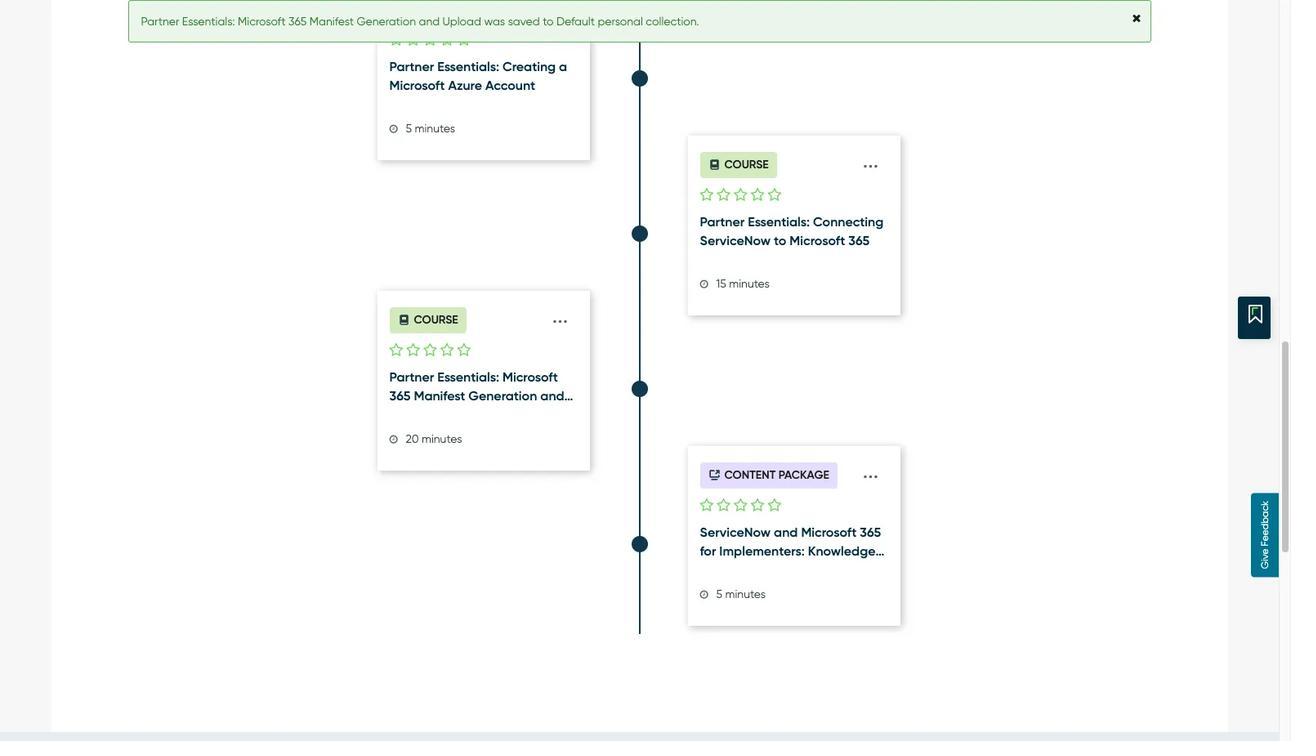 Task type: vqa. For each thing, say whether or not it's contained in the screenshot.
bottommost focus
no



Task type: describe. For each thing, give the bounding box(es) containing it.
upload for partner essentials: microsoft 365 manifest generation and upload
[[390, 407, 434, 422]]

for
[[700, 543, 716, 559]]

partner essentials: microsoft 365 manifest generation and upload was saved to default personal collection.
[[141, 15, 700, 28]]

and for partner essentials: microsoft 365 manifest generation and upload
[[541, 388, 565, 404]]

365 for servicenow and microsoft 365 for implementers: knowledge check
[[860, 525, 881, 540]]

saved
[[508, 15, 540, 28]]

partner essentials: microsoft 365 manifest generation and upload link
[[390, 369, 578, 422]]

... for partner essentials: microsoft 365 manifest generation and upload
[[553, 302, 568, 328]]

clock o image for partner essentials: creating a microsoft azure account
[[390, 124, 399, 134]]

microsoft inside partner essentials: connecting servicenow to microsoft 365
[[790, 233, 846, 248]]

to inside partner essentials: connecting servicenow to microsoft 365
[[774, 233, 787, 248]]

partner essentials: connecting servicenow to microsoft 365
[[700, 214, 884, 248]]

minutes for for
[[726, 587, 766, 600]]

5 minutes for implementers:
[[714, 587, 766, 600]]

servicenow inside partner essentials: connecting servicenow to microsoft 365
[[700, 233, 771, 248]]

partner essentials: microsoft 365 manifest generation and upload was saved to default personal collection. status
[[128, 0, 1151, 51]]

partner for partner essentials: connecting servicenow to microsoft 365
[[700, 214, 745, 230]]

package
[[779, 469, 830, 483]]

partner essentials: microsoft 365 manifest generation and upload
[[390, 369, 565, 422]]

20
[[406, 432, 419, 445]]

default
[[557, 15, 595, 28]]

partner inside status
[[141, 15, 179, 28]]

essentials: for partner essentials: microsoft 365 manifest generation and upload
[[438, 369, 500, 385]]

manifest for partner essentials: microsoft 365 manifest generation and upload was saved to default personal collection.
[[310, 15, 354, 28]]

essentials: inside status
[[182, 15, 235, 28]]

... for servicenow and microsoft 365 for implementers: knowledge check
[[863, 457, 879, 484]]

15 minutes
[[714, 277, 770, 290]]

creating
[[503, 59, 556, 74]]

servicenow and microsoft 365 for implementers: knowledge check link
[[700, 524, 888, 578]]

course rating - read only slider for to
[[700, 186, 782, 205]]

... button for partner essentials: microsoft 365 manifest generation and upload
[[547, 302, 574, 333]]

generation for partner essentials: microsoft 365 manifest generation and upload was saved to default personal collection.
[[357, 15, 416, 28]]

connecting
[[813, 214, 884, 230]]

microsoft for servicenow and microsoft 365 for implementers: knowledge check
[[801, 525, 857, 540]]

manifest for partner essentials: microsoft 365 manifest generation and upload
[[414, 388, 465, 404]]

implementers:
[[720, 543, 805, 559]]

personal
[[598, 15, 643, 28]]

content package
[[725, 469, 830, 483]]

365 for partner essentials: microsoft 365 manifest generation and upload
[[390, 388, 411, 404]]

check
[[700, 562, 739, 578]]

a
[[559, 59, 568, 74]]



Task type: locate. For each thing, give the bounding box(es) containing it.
365 inside servicenow and microsoft 365 for implementers: knowledge check
[[860, 525, 881, 540]]

1 vertical spatial ... button
[[858, 457, 884, 489]]

content
[[725, 469, 776, 483]]

365 inside 'partner essentials: microsoft 365 manifest generation and upload'
[[390, 388, 411, 404]]

0 vertical spatial upload
[[443, 15, 481, 28]]

clock o image left 20
[[390, 434, 399, 444]]

0 horizontal spatial and
[[419, 15, 440, 28]]

microsoft inside status
[[238, 15, 286, 28]]

1 horizontal spatial generation
[[469, 388, 537, 404]]

5 for partner essentials: creating a microsoft azure account
[[406, 121, 412, 134]]

minutes right 15
[[729, 277, 770, 290]]

collection.
[[646, 15, 700, 28]]

servicenow
[[700, 233, 771, 248], [700, 525, 771, 540]]

0 horizontal spatial manifest
[[310, 15, 354, 28]]

0 vertical spatial clock o image
[[390, 124, 399, 134]]

365 inside partner essentials: connecting servicenow to microsoft 365
[[849, 233, 870, 248]]

course rating - read only slider
[[390, 31, 471, 50], [700, 186, 782, 205], [390, 342, 471, 360], [700, 497, 782, 516]]

None checkbox
[[390, 33, 403, 47], [406, 33, 420, 47], [423, 33, 437, 47], [440, 33, 454, 47], [457, 33, 471, 47], [700, 188, 714, 203], [734, 188, 748, 203], [768, 188, 782, 203], [457, 343, 471, 358], [700, 499, 714, 513], [734, 499, 748, 513], [751, 499, 765, 513], [390, 33, 403, 47], [406, 33, 420, 47], [423, 33, 437, 47], [440, 33, 454, 47], [457, 33, 471, 47], [700, 188, 714, 203], [734, 188, 748, 203], [768, 188, 782, 203], [457, 343, 471, 358], [700, 499, 714, 513], [734, 499, 748, 513], [751, 499, 765, 513]]

0 vertical spatial clock o image
[[390, 434, 399, 444]]

0 horizontal spatial 5
[[406, 121, 412, 134]]

0 vertical spatial 5
[[406, 121, 412, 134]]

1 servicenow from the top
[[700, 233, 771, 248]]

... button
[[858, 146, 884, 178]]

servicenow inside servicenow and microsoft 365 for implementers: knowledge check
[[700, 525, 771, 540]]

0 vertical spatial generation
[[357, 15, 416, 28]]

minutes for microsoft
[[415, 121, 455, 134]]

2 servicenow from the top
[[700, 525, 771, 540]]

account
[[486, 77, 536, 93]]

15
[[717, 277, 727, 290]]

minutes for manifest
[[422, 432, 462, 445]]

course for partner essentials: creating a microsoft azure account
[[414, 3, 458, 17]]

partner essentials: connecting servicenow to microsoft 365 link
[[700, 213, 888, 251]]

course rating - read only slider for microsoft
[[390, 31, 471, 50]]

minutes
[[415, 121, 455, 134], [729, 277, 770, 290], [422, 432, 462, 445], [726, 587, 766, 600]]

course rating - read only slider for manifest
[[390, 342, 471, 360]]

1 vertical spatial upload
[[390, 407, 434, 422]]

0 vertical spatial course
[[414, 3, 458, 17]]

1 horizontal spatial ... button
[[858, 457, 884, 489]]

manifest
[[310, 15, 354, 28], [414, 388, 465, 404]]

2 horizontal spatial and
[[774, 525, 798, 540]]

essentials: for partner essentials: connecting servicenow to microsoft 365
[[748, 214, 810, 230]]

0 vertical spatial servicenow
[[700, 233, 771, 248]]

partner inside 'partner essentials: microsoft 365 manifest generation and upload'
[[390, 369, 434, 385]]

1 vertical spatial generation
[[469, 388, 537, 404]]

365 inside status
[[289, 15, 307, 28]]

clock o image
[[390, 434, 399, 444], [700, 590, 710, 599]]

...
[[863, 146, 879, 173], [553, 302, 568, 328], [863, 457, 879, 484]]

and inside servicenow and microsoft 365 for implementers: knowledge check
[[774, 525, 798, 540]]

upload for partner essentials: microsoft 365 manifest generation and upload was saved to default personal collection.
[[443, 15, 481, 28]]

microsoft inside partner essentials: creating a microsoft azure account
[[390, 77, 445, 93]]

course rating - read only slider for for
[[700, 497, 782, 516]]

generation for partner essentials: microsoft 365 manifest generation and upload
[[469, 388, 537, 404]]

1 horizontal spatial to
[[774, 233, 787, 248]]

... button
[[547, 302, 574, 333], [858, 457, 884, 489]]

microsoft
[[238, 15, 286, 28], [390, 77, 445, 93], [790, 233, 846, 248], [503, 369, 558, 385], [801, 525, 857, 540]]

microsoft for partner essentials: microsoft 365 manifest generation and upload
[[503, 369, 558, 385]]

and inside 'partner essentials: microsoft 365 manifest generation and upload'
[[541, 388, 565, 404]]

upload inside status
[[443, 15, 481, 28]]

365
[[289, 15, 307, 28], [849, 233, 870, 248], [390, 388, 411, 404], [860, 525, 881, 540]]

365 for partner essentials: microsoft 365 manifest generation and upload was saved to default personal collection.
[[289, 15, 307, 28]]

partner inside partner essentials: creating a microsoft azure account
[[390, 59, 434, 74]]

1 vertical spatial 5 minutes
[[714, 587, 766, 600]]

minutes down azure
[[415, 121, 455, 134]]

0 horizontal spatial clock o image
[[390, 124, 399, 134]]

1 vertical spatial ...
[[553, 302, 568, 328]]

1 horizontal spatial clock o image
[[700, 279, 710, 289]]

essentials: inside 'partner essentials: microsoft 365 manifest generation and upload'
[[438, 369, 500, 385]]

0 vertical spatial ... button
[[547, 302, 574, 333]]

servicenow and microsoft 365 for implementers: knowledge check
[[700, 525, 881, 578]]

None checkbox
[[717, 188, 731, 203], [751, 188, 765, 203], [390, 343, 403, 358], [406, 343, 420, 358], [423, 343, 437, 358], [440, 343, 454, 358], [717, 499, 731, 513], [768, 499, 782, 513], [717, 188, 731, 203], [751, 188, 765, 203], [390, 343, 403, 358], [406, 343, 420, 358], [423, 343, 437, 358], [440, 343, 454, 358], [717, 499, 731, 513], [768, 499, 782, 513]]

5
[[406, 121, 412, 134], [717, 587, 723, 600]]

clock o image for servicenow and microsoft 365 for implementers: knowledge check
[[700, 590, 710, 599]]

5 minutes
[[403, 121, 455, 134], [714, 587, 766, 600]]

0 horizontal spatial clock o image
[[390, 434, 399, 444]]

... for partner essentials: connecting servicenow to microsoft 365
[[863, 146, 879, 173]]

0 vertical spatial to
[[543, 15, 554, 28]]

microsoft inside servicenow and microsoft 365 for implementers: knowledge check
[[801, 525, 857, 540]]

essentials:
[[182, 15, 235, 28], [438, 59, 500, 74], [748, 214, 810, 230], [438, 369, 500, 385]]

generation
[[357, 15, 416, 28], [469, 388, 537, 404]]

microsoft inside 'partner essentials: microsoft 365 manifest generation and upload'
[[503, 369, 558, 385]]

1 horizontal spatial 5
[[717, 587, 723, 600]]

0 vertical spatial 5 minutes
[[403, 121, 455, 134]]

course rating - read only slider down "partner essentials: microsoft 365 manifest generation and upload was saved to default personal collection."
[[390, 31, 471, 50]]

partner for partner essentials: creating a microsoft azure account
[[390, 59, 434, 74]]

20 minutes
[[403, 432, 462, 445]]

and
[[419, 15, 440, 28], [541, 388, 565, 404], [774, 525, 798, 540]]

essentials: for partner essentials: creating a microsoft azure account
[[438, 59, 500, 74]]

0 vertical spatial and
[[419, 15, 440, 28]]

0 horizontal spatial 5 minutes
[[403, 121, 455, 134]]

to
[[543, 15, 554, 28], [774, 233, 787, 248]]

... inside popup button
[[863, 146, 879, 173]]

5 minutes down check
[[714, 587, 766, 600]]

1 horizontal spatial clock o image
[[700, 590, 710, 599]]

1 vertical spatial and
[[541, 388, 565, 404]]

1 horizontal spatial 5 minutes
[[714, 587, 766, 600]]

0 vertical spatial manifest
[[310, 15, 354, 28]]

minutes for to
[[729, 277, 770, 290]]

minutes right 20
[[422, 432, 462, 445]]

1 vertical spatial servicenow
[[700, 525, 771, 540]]

upload
[[443, 15, 481, 28], [390, 407, 434, 422]]

0 vertical spatial ...
[[863, 146, 879, 173]]

1 vertical spatial course
[[725, 158, 769, 172]]

2 vertical spatial and
[[774, 525, 798, 540]]

course for partner essentials: microsoft 365 manifest generation and upload
[[414, 313, 458, 327]]

upload inside 'partner essentials: microsoft 365 manifest generation and upload'
[[390, 407, 434, 422]]

... button for servicenow and microsoft 365 for implementers: knowledge check
[[858, 457, 884, 489]]

servicenow up implementers:
[[700, 525, 771, 540]]

2 vertical spatial course
[[414, 313, 458, 327]]

5 for servicenow and microsoft 365 for implementers: knowledge check
[[717, 587, 723, 600]]

microsoft for partner essentials: microsoft 365 manifest generation and upload was saved to default personal collection.
[[238, 15, 286, 28]]

upload up 20
[[390, 407, 434, 422]]

clock o image for partner essentials: microsoft 365 manifest generation and upload
[[390, 434, 399, 444]]

and for partner essentials: microsoft 365 manifest generation and upload was saved to default personal collection.
[[419, 15, 440, 28]]

1 vertical spatial to
[[774, 233, 787, 248]]

0 horizontal spatial ... button
[[547, 302, 574, 333]]

course rating - read only slider down content
[[700, 497, 782, 516]]

0 horizontal spatial generation
[[357, 15, 416, 28]]

upload left was
[[443, 15, 481, 28]]

1 vertical spatial manifest
[[414, 388, 465, 404]]

clock o image down check
[[700, 590, 710, 599]]

1 horizontal spatial manifest
[[414, 388, 465, 404]]

0 horizontal spatial to
[[543, 15, 554, 28]]

was
[[484, 15, 505, 28]]

course rating - read only slider up partner essentials: connecting servicenow to microsoft 365 at the right of the page
[[700, 186, 782, 205]]

essentials: inside partner essentials: creating a microsoft azure account
[[438, 59, 500, 74]]

5 minutes for azure
[[403, 121, 455, 134]]

and inside status
[[419, 15, 440, 28]]

generation inside 'partner essentials: microsoft 365 manifest generation and upload'
[[469, 388, 537, 404]]

course
[[414, 3, 458, 17], [725, 158, 769, 172], [414, 313, 458, 327]]

generation inside partner essentials: microsoft 365 manifest generation and upload was saved to default personal collection. status
[[357, 15, 416, 28]]

1 vertical spatial clock o image
[[700, 279, 710, 289]]

course rating - read only slider up 'partner essentials: microsoft 365 manifest generation and upload'
[[390, 342, 471, 360]]

1 vertical spatial 5
[[717, 587, 723, 600]]

clock o image
[[390, 124, 399, 134], [700, 279, 710, 289]]

1 horizontal spatial upload
[[443, 15, 481, 28]]

essentials: inside partner essentials: connecting servicenow to microsoft 365
[[748, 214, 810, 230]]

1 horizontal spatial and
[[541, 388, 565, 404]]

partner inside partner essentials: connecting servicenow to microsoft 365
[[700, 214, 745, 230]]

clock o image for partner essentials: connecting servicenow to microsoft 365
[[700, 279, 710, 289]]

partner essentials: creating a microsoft azure account
[[390, 59, 568, 93]]

to inside status
[[543, 15, 554, 28]]

partner
[[141, 15, 179, 28], [390, 59, 434, 74], [700, 214, 745, 230], [390, 369, 434, 385]]

manifest inside status
[[310, 15, 354, 28]]

azure
[[448, 77, 482, 93]]

partner essentials: creating a microsoft azure account link
[[390, 58, 578, 95]]

manifest inside 'partner essentials: microsoft 365 manifest generation and upload'
[[414, 388, 465, 404]]

knowledge
[[808, 543, 876, 559]]

minutes down check
[[726, 587, 766, 600]]

course for partner essentials: connecting servicenow to microsoft 365
[[725, 158, 769, 172]]

1 vertical spatial clock o image
[[700, 590, 710, 599]]

5 minutes down azure
[[403, 121, 455, 134]]

2 vertical spatial ...
[[863, 457, 879, 484]]

partner for partner essentials: microsoft 365 manifest generation and upload
[[390, 369, 434, 385]]

0 horizontal spatial upload
[[390, 407, 434, 422]]

servicenow up 15 minutes
[[700, 233, 771, 248]]



